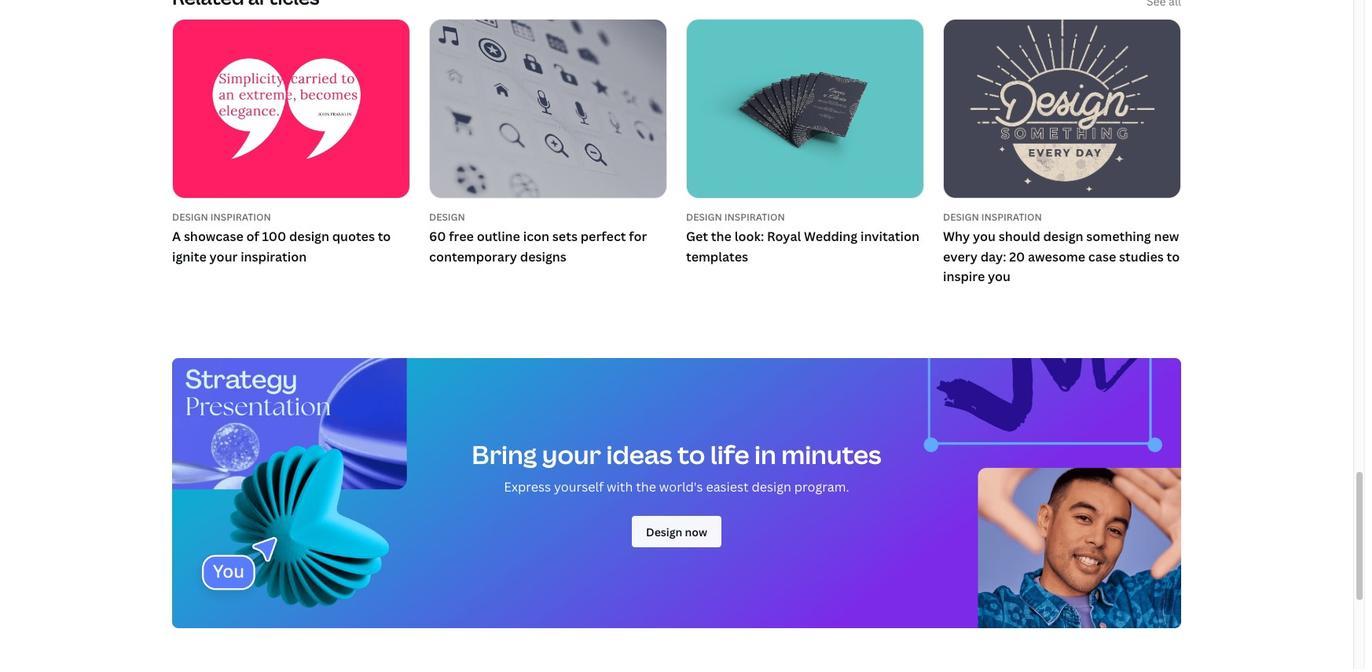 Task type: describe. For each thing, give the bounding box(es) containing it.
contemporary
[[429, 248, 517, 265]]

design inside design inspiration a showcase of 100 design quotes to ignite your inspiration
[[289, 228, 329, 245]]

in
[[755, 438, 776, 472]]

design inspiration why you should design something new every day: 20 awesome case studies to inspire you
[[943, 211, 1180, 286]]

royal
[[767, 228, 801, 245]]

design inspiration link for 100
[[172, 211, 410, 224]]

free
[[449, 228, 474, 245]]

wedding
[[804, 228, 858, 245]]

should
[[999, 228, 1041, 245]]

something
[[1087, 228, 1151, 245]]

60 free outline icon sets perfect for contemporary designs_featured image image
[[430, 20, 667, 198]]

to inside bring your ideas to life in minutes express yourself with the world's easiest design program.
[[678, 438, 705, 472]]

your inside bring your ideas to life in minutes express yourself with the world's easiest design program.
[[542, 438, 601, 472]]

ignite
[[172, 248, 207, 265]]

ideas
[[606, 438, 672, 472]]

the inside design inspiration get the look: royal wedding invitation templates
[[711, 228, 732, 245]]

design inspiration get the look: royal wedding invitation templates
[[686, 211, 920, 265]]

design for a
[[172, 211, 208, 224]]

design inside bring your ideas to life in minutes express yourself with the world's easiest design program.
[[752, 479, 791, 496]]

look:
[[735, 228, 764, 245]]

inspiration for look:
[[724, 211, 785, 224]]

to inside design inspiration why you should design something new every day: 20 awesome case studies to inspire you
[[1167, 248, 1180, 265]]

easiest
[[706, 479, 749, 496]]

your inside design inspiration a showcase of 100 design quotes to ignite your inspiration
[[209, 248, 238, 265]]

life
[[710, 438, 749, 472]]

designs
[[520, 248, 567, 265]]

icon
[[523, 228, 550, 245]]

why
[[943, 228, 970, 245]]

day:
[[981, 248, 1007, 265]]

templates
[[686, 248, 748, 265]]

design for free
[[429, 211, 465, 224]]

bring
[[472, 438, 537, 472]]

with
[[607, 479, 633, 496]]

inspiration for of
[[210, 211, 271, 224]]

get
[[686, 228, 708, 245]]



Task type: vqa. For each thing, say whether or not it's contained in the screenshot.


Task type: locate. For each thing, give the bounding box(es) containing it.
to
[[378, 228, 391, 245], [1167, 248, 1180, 265], [678, 438, 705, 472]]

the right with
[[636, 479, 656, 496]]

10 reasons you should design something new every day_thumbnail image
[[944, 20, 1181, 198]]

yourself
[[554, 479, 604, 496]]

for
[[629, 228, 647, 245]]

studies
[[1119, 248, 1164, 265]]

of
[[246, 228, 259, 245]]

new
[[1154, 228, 1179, 245]]

your down showcase
[[209, 248, 238, 265]]

design up a
[[172, 211, 208, 224]]

design inspiration link for royal
[[686, 211, 924, 224]]

design up 60
[[429, 211, 465, 224]]

design inspiration link up royal
[[686, 211, 924, 224]]

0 horizontal spatial the
[[636, 479, 656, 496]]

inspiration down '100'
[[241, 248, 307, 265]]

design for get
[[686, 211, 722, 224]]

design up "why"
[[943, 211, 979, 224]]

60 free outline icon sets perfect for contemporary designs link
[[429, 227, 667, 267]]

2 horizontal spatial design
[[1043, 228, 1084, 245]]

you down day:
[[988, 268, 1011, 286]]

1 horizontal spatial the
[[711, 228, 732, 245]]

design link
[[429, 211, 667, 224]]

1 design inspiration link from the left
[[172, 211, 410, 224]]

inspiration up the should
[[982, 211, 1042, 224]]

you up day:
[[973, 228, 996, 245]]

1 vertical spatial your
[[542, 438, 601, 472]]

program.
[[794, 479, 849, 496]]

design right '100'
[[289, 228, 329, 245]]

2 horizontal spatial to
[[1167, 248, 1180, 265]]

0 vertical spatial your
[[209, 248, 238, 265]]

why you should design something new every day: 20 awesome case studies to inspire you link
[[943, 227, 1181, 288]]

a showcase of 100 design quotes to ignite your inspiration link
[[172, 227, 410, 267]]

60
[[429, 228, 446, 245]]

design
[[289, 228, 329, 245], [1043, 228, 1084, 245], [752, 479, 791, 496]]

inspiration inside design inspiration get the look: royal wedding invitation templates
[[724, 211, 785, 224]]

showcase
[[184, 228, 243, 245]]

100
[[262, 228, 286, 245]]

1 vertical spatial to
[[1167, 248, 1180, 265]]

outline
[[477, 228, 520, 245]]

the inside bring your ideas to life in minutes express yourself with the world's easiest design program.
[[636, 479, 656, 496]]

0 vertical spatial the
[[711, 228, 732, 245]]

20
[[1009, 248, 1025, 265]]

inspiration for should
[[982, 211, 1042, 224]]

get the look: royal wedding invitation templates link
[[686, 227, 924, 267]]

invitation
[[861, 228, 920, 245]]

your
[[209, 248, 238, 265], [542, 438, 601, 472]]

1 horizontal spatial your
[[542, 438, 601, 472]]

4 design from the left
[[943, 211, 979, 224]]

design inside design inspiration why you should design something new every day: 20 awesome case studies to inspire you
[[1043, 228, 1084, 245]]

your up yourself
[[542, 438, 601, 472]]

inspire
[[943, 268, 985, 286]]

case
[[1089, 248, 1116, 265]]

design 60 free outline icon sets perfect for contemporary designs
[[429, 211, 647, 265]]

design down in at the bottom right of the page
[[752, 479, 791, 496]]

awesome
[[1028, 248, 1086, 265]]

0 horizontal spatial design
[[289, 228, 329, 245]]

design inside design inspiration get the look: royal wedding invitation templates
[[686, 211, 722, 224]]

design inside design inspiration why you should design something new every day: 20 awesome case studies to inspire you
[[943, 211, 979, 224]]

1 horizontal spatial design
[[752, 479, 791, 496]]

0 horizontal spatial to
[[378, 228, 391, 245]]

to down new at right
[[1167, 248, 1180, 265]]

to up world's
[[678, 438, 705, 472]]

design inspiration link
[[172, 211, 410, 224], [686, 211, 924, 224], [943, 211, 1181, 224]]

0 horizontal spatial your
[[209, 248, 238, 265]]

a showcase of 100 design quotes to ignite your inspiration image
[[173, 20, 410, 198]]

to inside design inspiration a showcase of 100 design quotes to ignite your inspiration
[[378, 228, 391, 245]]

the up templates
[[711, 228, 732, 245]]

0 vertical spatial you
[[973, 228, 996, 245]]

1 vertical spatial you
[[988, 268, 1011, 286]]

to right the quotes
[[378, 228, 391, 245]]

2 horizontal spatial design inspiration link
[[943, 211, 1181, 224]]

design inside design inspiration a showcase of 100 design quotes to ignite your inspiration
[[172, 211, 208, 224]]

design
[[172, 211, 208, 224], [429, 211, 465, 224], [686, 211, 722, 224], [943, 211, 979, 224]]

express
[[504, 479, 551, 496]]

quotes
[[332, 228, 375, 245]]

the
[[711, 228, 732, 245], [636, 479, 656, 496]]

you
[[973, 228, 996, 245], [988, 268, 1011, 286]]

every
[[943, 248, 978, 265]]

2 vertical spatial to
[[678, 438, 705, 472]]

3 design from the left
[[686, 211, 722, 224]]

design up get
[[686, 211, 722, 224]]

0 vertical spatial to
[[378, 228, 391, 245]]

design up awesome
[[1043, 228, 1084, 245]]

bring your ideas to life in minutes express yourself with the world's easiest design program.
[[472, 438, 882, 496]]

1 horizontal spatial to
[[678, 438, 705, 472]]

design inspiration a showcase of 100 design quotes to ignite your inspiration
[[172, 211, 391, 265]]

perfect
[[581, 228, 626, 245]]

inspiration up the of
[[210, 211, 271, 224]]

1 horizontal spatial design inspiration link
[[686, 211, 924, 224]]

royal wedding invitation templates_feat image image
[[687, 20, 924, 198]]

2 design from the left
[[429, 211, 465, 224]]

minutes
[[782, 438, 882, 472]]

inspiration inside design inspiration why you should design something new every day: 20 awesome case studies to inspire you
[[982, 211, 1042, 224]]

world's
[[659, 479, 703, 496]]

0 horizontal spatial design inspiration link
[[172, 211, 410, 224]]

inspiration
[[210, 211, 271, 224], [724, 211, 785, 224], [982, 211, 1042, 224], [241, 248, 307, 265]]

2 design inspiration link from the left
[[686, 211, 924, 224]]

design inspiration link for design
[[943, 211, 1181, 224]]

1 vertical spatial the
[[636, 479, 656, 496]]

3 design inspiration link from the left
[[943, 211, 1181, 224]]

a
[[172, 228, 181, 245]]

inspiration up look:
[[724, 211, 785, 224]]

design inspiration link up '100'
[[172, 211, 410, 224]]

1 design from the left
[[172, 211, 208, 224]]

design inside design 60 free outline icon sets perfect for contemporary designs
[[429, 211, 465, 224]]

design for why
[[943, 211, 979, 224]]

sets
[[552, 228, 578, 245]]

design inspiration link up awesome
[[943, 211, 1181, 224]]



